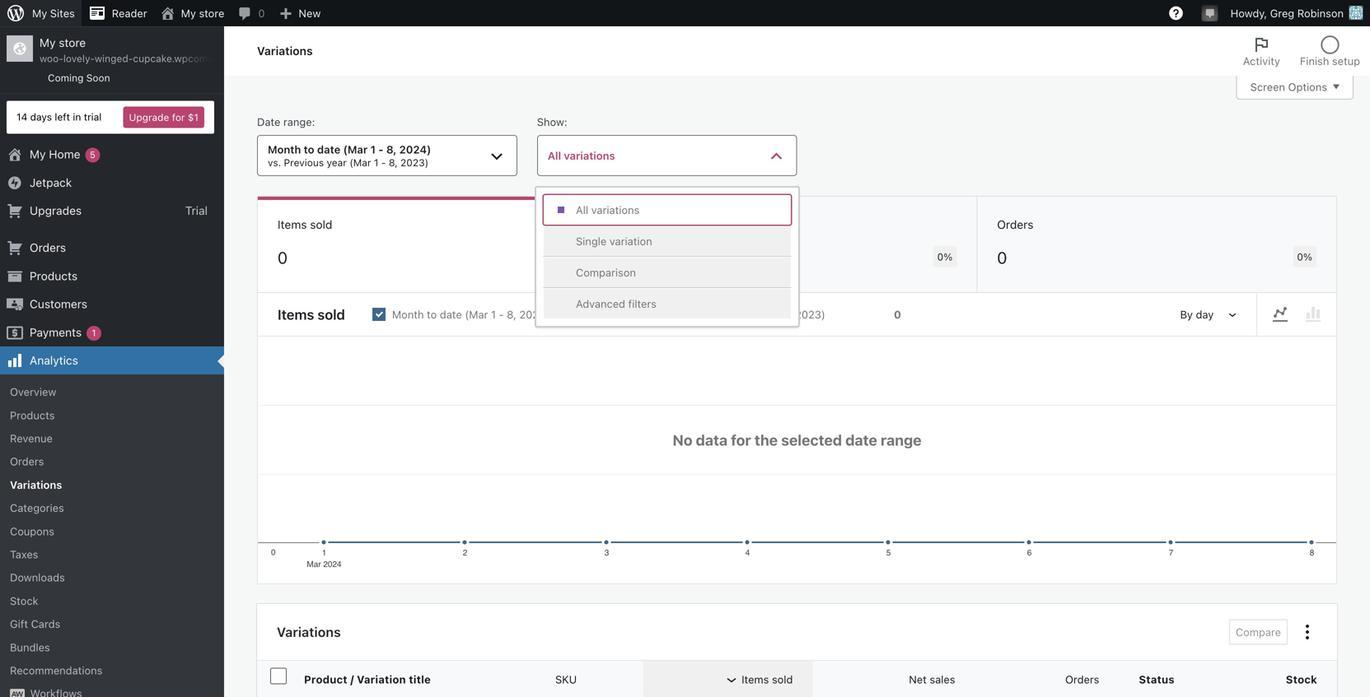 Task type: locate. For each thing, give the bounding box(es) containing it.
products link
[[0, 262, 224, 291], [0, 404, 224, 427]]

all variations inside button
[[576, 204, 640, 216]]

my left 'sites'
[[32, 7, 47, 19]]

all
[[548, 150, 561, 162], [576, 204, 588, 216]]

my left home
[[30, 148, 46, 161]]

0 link
[[231, 0, 271, 26]]

0 horizontal spatial 0%
[[578, 251, 593, 263]]

0 horizontal spatial 2023)
[[401, 157, 429, 168]]

my up the woo-
[[40, 36, 56, 49]]

main menu navigation
[[0, 26, 265, 698]]

upgrade for $1 button
[[123, 107, 204, 128]]

my inside my store link
[[181, 7, 196, 19]]

/
[[350, 674, 354, 686]]

products link up customers
[[0, 262, 224, 291]]

variations up single variation
[[591, 204, 640, 216]]

tab list
[[1233, 26, 1370, 76]]

1 0% from the left
[[578, 251, 593, 263]]

0 horizontal spatial net
[[638, 218, 657, 232]]

items sold button
[[699, 665, 813, 695]]

coming
[[48, 72, 84, 84]]

my store
[[181, 7, 224, 19]]

sold inside button
[[772, 674, 793, 686]]

store up lovely-
[[59, 36, 86, 49]]

:
[[312, 116, 315, 128], [564, 116, 567, 128]]

all variations down show :
[[548, 150, 615, 162]]

1 horizontal spatial 2023)
[[795, 309, 826, 321]]

0
[[258, 7, 265, 19], [278, 248, 288, 268], [997, 248, 1007, 268], [616, 309, 623, 321], [894, 309, 901, 321]]

jetpack
[[30, 176, 72, 189]]

menu bar
[[1257, 300, 1337, 330]]

0 vertical spatial items sold
[[278, 218, 332, 232]]

0 horizontal spatial :
[[312, 116, 315, 128]]

1 horizontal spatial month
[[392, 309, 424, 321]]

1 horizontal spatial net sales
[[909, 674, 955, 686]]

upgrade
[[129, 112, 169, 123]]

bundles link
[[0, 636, 224, 660]]

my inside my store woo-lovely-winged-cupcake.wpcomstaging.com coming soon
[[40, 36, 56, 49]]

0 vertical spatial all variations
[[548, 150, 615, 162]]

0 vertical spatial store
[[199, 7, 224, 19]]

net sales inside performance indicators menu
[[638, 218, 687, 232]]

all variations up single variation
[[576, 204, 640, 216]]

8,
[[386, 143, 397, 156], [389, 157, 398, 168], [507, 309, 517, 321], [783, 309, 792, 321]]

0 vertical spatial month
[[268, 143, 301, 156]]

1 vertical spatial items
[[278, 307, 314, 323]]

store inside my store woo-lovely-winged-cupcake.wpcomstaging.com coming soon
[[59, 36, 86, 49]]

2024)
[[399, 143, 431, 156], [519, 309, 550, 321]]

1 horizontal spatial store
[[199, 7, 224, 19]]

1 horizontal spatial net
[[909, 674, 927, 686]]

0 inside the toolbar navigation
[[258, 7, 265, 19]]

store inside the toolbar navigation
[[199, 7, 224, 19]]

1 vertical spatial items sold
[[278, 307, 345, 323]]

items inside performance indicators menu
[[278, 218, 307, 232]]

0 vertical spatial to
[[304, 143, 314, 156]]

2 horizontal spatial 0%
[[1297, 251, 1313, 263]]

stock inside the main menu navigation
[[10, 595, 38, 608]]

previous inside the month to date (mar 1 - 8, 2024) vs. previous year (mar 1 - 8, 2023)
[[284, 157, 324, 168]]

stock
[[10, 595, 38, 608], [1286, 674, 1318, 686]]

1 horizontal spatial sales
[[930, 674, 955, 686]]

orders link
[[0, 234, 224, 262], [0, 451, 224, 474]]

year down comparison button on the top of page
[[717, 309, 738, 321]]

0 horizontal spatial store
[[59, 36, 86, 49]]

my up 'cupcake.wpcomstaging.com'
[[181, 7, 196, 19]]

2 products link from the top
[[0, 404, 224, 427]]

0 vertical spatial products link
[[0, 262, 224, 291]]

0 vertical spatial net sales
[[638, 218, 687, 232]]

vs.
[[268, 157, 281, 168]]

1 vertical spatial all
[[576, 204, 588, 216]]

1 horizontal spatial :
[[564, 116, 567, 128]]

orders link up customers 'link'
[[0, 234, 224, 262]]

2024) for month to date (mar 1 - 8, 2024)
[[519, 309, 550, 321]]

lovely-
[[63, 53, 95, 64]]

to for month to date (mar 1 - 8, 2024) vs. previous year (mar 1 - 8, 2023)
[[304, 143, 314, 156]]

2 vertical spatial sold
[[772, 674, 793, 686]]

all inside dropdown button
[[548, 150, 561, 162]]

0 horizontal spatial stock
[[10, 595, 38, 608]]

my sites
[[32, 7, 75, 19]]

year
[[327, 157, 347, 168], [717, 309, 738, 321]]

1 vertical spatial net
[[909, 674, 927, 686]]

variations inside dropdown button
[[564, 150, 615, 162]]

1 horizontal spatial 2024)
[[519, 309, 550, 321]]

0 horizontal spatial net sales
[[638, 218, 687, 232]]

0 vertical spatial date
[[317, 143, 341, 156]]

- inside checkbox
[[499, 309, 504, 321]]

my for my sites
[[32, 7, 47, 19]]

stock up 'gift'
[[10, 595, 38, 608]]

variations up categories
[[10, 479, 62, 491]]

2 0% from the left
[[937, 251, 953, 263]]

0 horizontal spatial to
[[304, 143, 314, 156]]

all inside button
[[576, 204, 588, 216]]

finish setup button
[[1290, 26, 1370, 76]]

upgrades
[[30, 204, 82, 218]]

winged-
[[95, 53, 133, 64]]

product
[[304, 674, 348, 686]]

days
[[30, 111, 52, 123]]

1 vertical spatial orders link
[[0, 451, 224, 474]]

0 inside option
[[894, 309, 901, 321]]

date for month to date (mar 1 - 8, 2024) vs. previous year (mar 1 - 8, 2023)
[[317, 143, 341, 156]]

0 vertical spatial variations
[[564, 150, 615, 162]]

3 0% from the left
[[1297, 251, 1313, 263]]

0 vertical spatial previous
[[284, 157, 324, 168]]

revenue link
[[0, 427, 224, 451]]

options
[[1288, 81, 1328, 93]]

month inside the month to date (mar 1 - 8, 2024) vs. previous year (mar 1 - 8, 2023)
[[268, 143, 301, 156]]

1 horizontal spatial 0%
[[937, 251, 953, 263]]

all down show :
[[548, 150, 561, 162]]

all up single
[[576, 204, 588, 216]]

store for my store woo-lovely-winged-cupcake.wpcomstaging.com coming soon
[[59, 36, 86, 49]]

None checkbox
[[637, 294, 915, 336]]

1 vertical spatial all variations
[[576, 204, 640, 216]]

to inside the month to date (mar 1 - 8, 2024) vs. previous year (mar 1 - 8, 2023)
[[304, 143, 314, 156]]

previous right vs.
[[284, 157, 324, 168]]

my for my store
[[181, 7, 196, 19]]

1 horizontal spatial previous
[[671, 309, 714, 321]]

items
[[278, 218, 307, 232], [278, 307, 314, 323], [742, 674, 769, 686]]

date inside checkbox
[[440, 309, 462, 321]]

0 vertical spatial all
[[548, 150, 561, 162]]

line chart image
[[1271, 305, 1290, 325]]

0 vertical spatial sold
[[310, 218, 332, 232]]

variations down show :
[[564, 150, 615, 162]]

store left 0 link
[[199, 7, 224, 19]]

0 vertical spatial sales
[[660, 218, 687, 232]]

0 horizontal spatial all
[[548, 150, 561, 162]]

to inside checkbox
[[427, 309, 437, 321]]

orders inside button
[[1066, 674, 1100, 686]]

net sales
[[638, 218, 687, 232], [909, 674, 955, 686]]

2 vertical spatial items sold
[[742, 674, 793, 686]]

0 horizontal spatial month
[[268, 143, 301, 156]]

my sites link
[[0, 0, 81, 26]]

previous
[[284, 157, 324, 168], [671, 309, 714, 321]]

date inside the month to date (mar 1 - 8, 2024) vs. previous year (mar 1 - 8, 2023)
[[317, 143, 341, 156]]

1 vertical spatial date
[[440, 309, 462, 321]]

reader link
[[81, 0, 154, 26]]

0 vertical spatial stock
[[10, 595, 38, 608]]

0 vertical spatial year
[[327, 157, 347, 168]]

1 : from the left
[[312, 116, 315, 128]]

1 vertical spatial products link
[[0, 404, 224, 427]]

1 vertical spatial net sales
[[909, 674, 955, 686]]

1 vertical spatial month
[[392, 309, 424, 321]]

2 orders link from the top
[[0, 451, 224, 474]]

0 vertical spatial variations
[[257, 44, 313, 58]]

0 horizontal spatial previous
[[284, 157, 324, 168]]

0 vertical spatial 2024)
[[399, 143, 431, 156]]

1 vertical spatial store
[[59, 36, 86, 49]]

variations link
[[0, 474, 224, 497]]

advanced filters
[[576, 298, 657, 310]]

-
[[379, 143, 384, 156], [381, 157, 386, 168], [499, 309, 504, 321], [775, 309, 780, 321]]

variations inside button
[[591, 204, 640, 216]]

previous down comparison button on the top of page
[[671, 309, 714, 321]]

recommendations link
[[0, 660, 224, 683]]

variations down new link
[[257, 44, 313, 58]]

items sold inside performance indicators menu
[[278, 218, 332, 232]]

2024) for month to date (mar 1 - 8, 2024) vs. previous year (mar 1 - 8, 2023)
[[399, 143, 431, 156]]

notification image
[[1204, 6, 1217, 19]]

net
[[638, 218, 657, 232], [909, 674, 927, 686]]

2 vertical spatial items
[[742, 674, 769, 686]]

howdy, greg robinson
[[1231, 7, 1344, 19]]

none checkbox containing previous year (mar 1 - 8, 2023)
[[637, 294, 915, 336]]

my for my home 5
[[30, 148, 46, 161]]

variations up product
[[277, 625, 341, 641]]

0 vertical spatial 2023)
[[401, 157, 429, 168]]

categories link
[[0, 497, 224, 520]]

in
[[73, 111, 81, 123]]

all variations button
[[537, 135, 797, 177]]

product / variation title
[[304, 674, 431, 686]]

sku
[[555, 674, 577, 686]]

0 vertical spatial items
[[278, 218, 307, 232]]

gift cards link
[[0, 613, 224, 636]]

store
[[199, 7, 224, 19], [59, 36, 86, 49]]

products link down analytics link
[[0, 404, 224, 427]]

products down overview
[[10, 409, 55, 422]]

1 vertical spatial sales
[[930, 674, 955, 686]]

1 vertical spatial year
[[717, 309, 738, 321]]

0 vertical spatial net
[[638, 218, 657, 232]]

products
[[30, 269, 78, 283], [10, 409, 55, 422]]

activity button
[[1233, 26, 1290, 76]]

net sales inside button
[[909, 674, 955, 686]]

1 horizontal spatial stock
[[1286, 674, 1318, 686]]

2024) inside the month to date (mar 1 - 8, 2024) vs. previous year (mar 1 - 8, 2023)
[[399, 143, 431, 156]]

my inside my sites link
[[32, 7, 47, 19]]

2024) inside checkbox
[[519, 309, 550, 321]]

payments
[[30, 326, 82, 339]]

1 vertical spatial variations
[[591, 204, 640, 216]]

2023) inside the month to date (mar 1 - 8, 2024) vs. previous year (mar 1 - 8, 2023)
[[401, 157, 429, 168]]

0 vertical spatial orders link
[[0, 234, 224, 262]]

1 horizontal spatial to
[[427, 309, 437, 321]]

year right vs.
[[327, 157, 347, 168]]

date range :
[[257, 116, 315, 128]]

0 horizontal spatial 2024)
[[399, 143, 431, 156]]

0% for sales
[[937, 251, 953, 263]]

all variations button
[[544, 195, 791, 225]]

variation
[[610, 235, 652, 248]]

orders link up categories link
[[0, 451, 224, 474]]

setup
[[1332, 55, 1361, 67]]

8, inside checkbox
[[507, 309, 517, 321]]

products up customers
[[30, 269, 78, 283]]

soon
[[86, 72, 110, 84]]

1 vertical spatial variations
[[10, 479, 62, 491]]

1 vertical spatial 2024)
[[519, 309, 550, 321]]

month for month to date (mar 1 - 8, 2024)
[[392, 309, 424, 321]]

my
[[32, 7, 47, 19], [181, 7, 196, 19], [40, 36, 56, 49], [30, 148, 46, 161]]

gift
[[10, 619, 28, 631]]

reader
[[112, 7, 147, 19]]

0 vertical spatial products
[[30, 269, 78, 283]]

title
[[409, 674, 431, 686]]

to
[[304, 143, 314, 156], [427, 309, 437, 321]]

1 vertical spatial to
[[427, 309, 437, 321]]

1 horizontal spatial all
[[576, 204, 588, 216]]

0 horizontal spatial sales
[[660, 218, 687, 232]]

stock down choose which values to display "icon"
[[1286, 674, 1318, 686]]

new link
[[271, 0, 327, 26]]

2023)
[[401, 157, 429, 168], [795, 309, 826, 321]]

0 horizontal spatial year
[[327, 157, 347, 168]]

variations
[[564, 150, 615, 162], [591, 204, 640, 216]]

None checkbox
[[358, 294, 637, 336]]

1 horizontal spatial date
[[440, 309, 462, 321]]

0 horizontal spatial date
[[317, 143, 341, 156]]

1 inside payments 1
[[92, 328, 96, 338]]

jetpack link
[[0, 169, 224, 197]]



Task type: describe. For each thing, give the bounding box(es) containing it.
1 vertical spatial stock
[[1286, 674, 1318, 686]]

analytics link
[[0, 347, 224, 375]]

$0.00
[[638, 248, 680, 268]]

compare button
[[1229, 620, 1288, 646]]

0 inside checkbox
[[616, 309, 623, 321]]

Select All checkbox
[[270, 669, 287, 685]]

screen options button
[[1237, 75, 1354, 100]]

finish setup
[[1300, 55, 1361, 67]]

advanced
[[576, 298, 625, 310]]

robinson
[[1298, 7, 1344, 19]]

choose which values to display image
[[1298, 623, 1318, 643]]

my store link
[[154, 0, 231, 26]]

filters
[[628, 298, 657, 310]]

show :
[[537, 116, 567, 128]]

orders inside performance indicators menu
[[997, 218, 1034, 232]]

2 vertical spatial variations
[[277, 625, 341, 641]]

recommendations
[[10, 665, 102, 677]]

14 days left in trial
[[16, 111, 102, 123]]

upgrade for $1
[[129, 112, 199, 123]]

activity
[[1243, 55, 1280, 67]]

date
[[257, 116, 280, 128]]

month for month to date (mar 1 - 8, 2024) vs. previous year (mar 1 - 8, 2023)
[[268, 143, 301, 156]]

sold inside performance indicators menu
[[310, 218, 332, 232]]

1 vertical spatial sold
[[318, 307, 345, 323]]

sales inside button
[[930, 674, 955, 686]]

my home 5
[[30, 148, 95, 161]]

customers link
[[0, 291, 224, 319]]

downloads link
[[0, 567, 224, 590]]

tab list containing activity
[[1233, 26, 1370, 76]]

coupons link
[[0, 520, 224, 543]]

month to date (mar 1 - 8, 2024) vs. previous year (mar 1 - 8, 2023)
[[268, 143, 431, 168]]

performance indicators menu
[[257, 196, 1337, 294]]

single
[[576, 235, 607, 248]]

categories
[[10, 502, 64, 515]]

0% for sold
[[578, 251, 593, 263]]

14
[[16, 111, 27, 123]]

overview
[[10, 386, 56, 399]]

bar chart image
[[1304, 305, 1323, 325]]

1 vertical spatial previous
[[671, 309, 714, 321]]

revenue
[[10, 433, 53, 445]]

home
[[49, 148, 80, 161]]

date for month to date (mar 1 - 8, 2024)
[[440, 309, 462, 321]]

range
[[283, 116, 312, 128]]

comparison button
[[544, 258, 791, 288]]

stock link
[[0, 590, 224, 613]]

screen
[[1251, 81, 1286, 93]]

trial
[[185, 204, 208, 218]]

compare
[[1236, 627, 1281, 639]]

1 orders link from the top
[[0, 234, 224, 262]]

8, inside option
[[783, 309, 792, 321]]

single variation
[[576, 235, 652, 248]]

finish
[[1300, 55, 1329, 67]]

to for month to date (mar 1 - 8, 2024)
[[427, 309, 437, 321]]

new
[[299, 7, 321, 19]]

howdy,
[[1231, 7, 1267, 19]]

toolbar navigation
[[0, 0, 1370, 30]]

taxes
[[10, 549, 38, 561]]

sites
[[50, 7, 75, 19]]

left
[[55, 111, 70, 123]]

comparison
[[576, 267, 636, 279]]

sku button
[[546, 665, 607, 695]]

all variations inside dropdown button
[[548, 150, 615, 162]]

trial
[[84, 111, 102, 123]]

show
[[537, 116, 564, 128]]

month to date (mar 1 - 8, 2024)
[[392, 309, 550, 321]]

1 vertical spatial 2023)
[[795, 309, 826, 321]]

my for my store woo-lovely-winged-cupcake.wpcomstaging.com coming soon
[[40, 36, 56, 49]]

overview link
[[0, 381, 224, 404]]

bundles
[[10, 642, 50, 654]]

1 vertical spatial products
[[10, 409, 55, 422]]

sales inside performance indicators menu
[[660, 218, 687, 232]]

variations inside the main menu navigation
[[10, 479, 62, 491]]

payments 1
[[30, 326, 96, 339]]

items sold inside button
[[742, 674, 793, 686]]

net sales button
[[866, 665, 975, 695]]

2 : from the left
[[564, 116, 567, 128]]

customers
[[30, 298, 87, 311]]

orders button
[[1023, 665, 1119, 695]]

taxes link
[[0, 543, 224, 567]]

gift cards
[[10, 619, 60, 631]]

1 horizontal spatial year
[[717, 309, 738, 321]]

advanced filters button
[[544, 289, 791, 319]]

previous year (mar 1 - 8, 2023)
[[671, 309, 826, 321]]

cupcake.wpcomstaging.com
[[133, 53, 265, 64]]

$1
[[188, 112, 199, 123]]

net inside button
[[909, 674, 927, 686]]

1 products link from the top
[[0, 262, 224, 291]]

net inside performance indicators menu
[[638, 218, 657, 232]]

for
[[172, 112, 185, 123]]

none checkbox containing month to date (mar 1 - 8, 2024)
[[358, 294, 637, 336]]

single variation button
[[544, 227, 791, 256]]

automatewoo element
[[10, 690, 25, 698]]

analytics
[[30, 354, 78, 367]]

woo-
[[40, 53, 63, 64]]

items inside button
[[742, 674, 769, 686]]

store for my store
[[199, 7, 224, 19]]

cards
[[31, 619, 60, 631]]

year inside the month to date (mar 1 - 8, 2024) vs. previous year (mar 1 - 8, 2023)
[[327, 157, 347, 168]]

5
[[90, 150, 95, 160]]

greg
[[1270, 7, 1295, 19]]

screen options
[[1251, 81, 1328, 93]]

my store woo-lovely-winged-cupcake.wpcomstaging.com coming soon
[[40, 36, 265, 84]]



Task type: vqa. For each thing, say whether or not it's contained in the screenshot.
rightmost page
no



